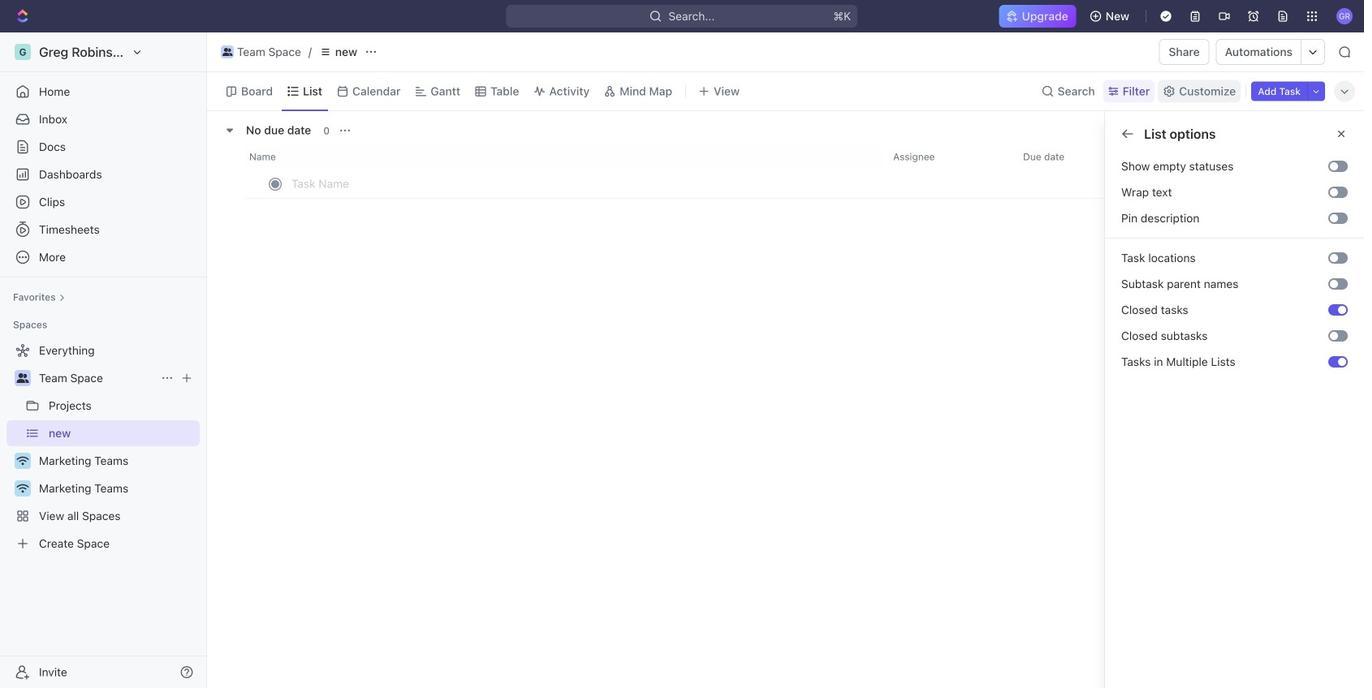 Task type: vqa. For each thing, say whether or not it's contained in the screenshot.
the leftmost table
no



Task type: describe. For each thing, give the bounding box(es) containing it.
greg robinson's workspace, , element
[[15, 44, 31, 60]]

2 wifi image from the top
[[17, 484, 29, 494]]

1 wifi image from the top
[[17, 457, 29, 466]]

1 horizontal spatial user group image
[[222, 48, 233, 56]]

Task Name text field
[[292, 171, 766, 197]]

tree inside sidebar navigation
[[6, 338, 200, 557]]

sidebar navigation
[[0, 32, 210, 689]]



Task type: locate. For each thing, give the bounding box(es) containing it.
user group image
[[222, 48, 233, 56], [17, 374, 29, 383]]

tree
[[6, 338, 200, 557]]

1 vertical spatial wifi image
[[17, 484, 29, 494]]

wifi image
[[17, 457, 29, 466], [17, 484, 29, 494]]

0 vertical spatial wifi image
[[17, 457, 29, 466]]

1 vertical spatial user group image
[[17, 374, 29, 383]]

0 vertical spatial user group image
[[222, 48, 233, 56]]

0 horizontal spatial user group image
[[17, 374, 29, 383]]

user group image inside sidebar navigation
[[17, 374, 29, 383]]



